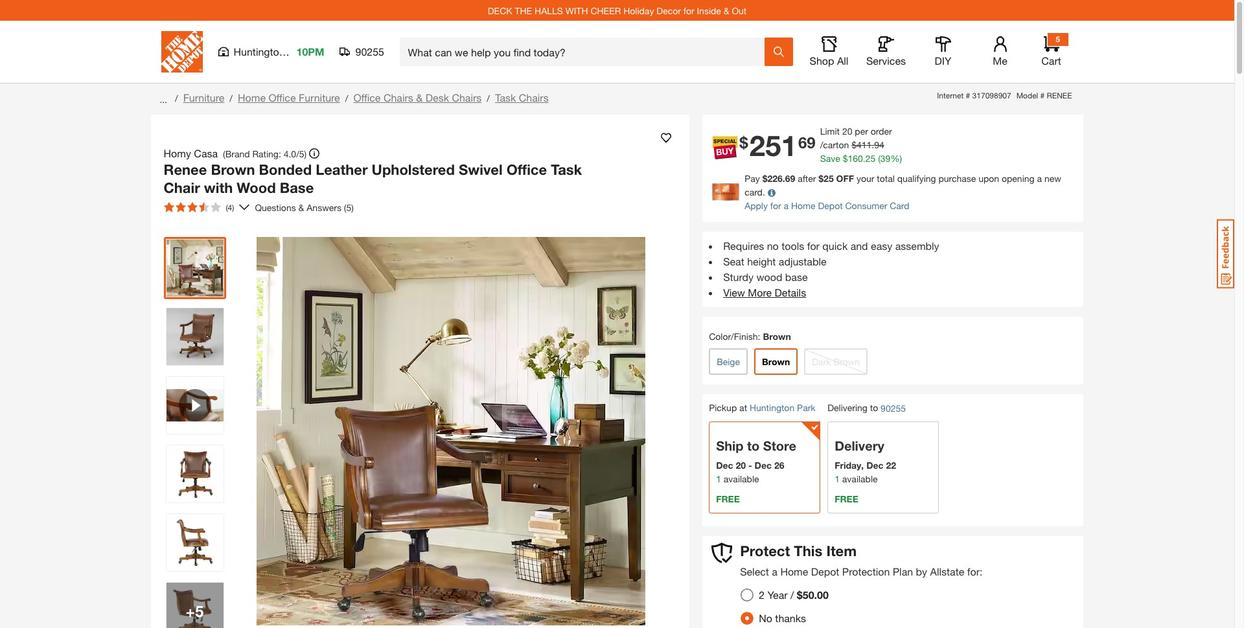Task type: describe. For each thing, give the bounding box(es) containing it.
by
[[916, 566, 927, 578]]

0 vertical spatial &
[[724, 5, 729, 16]]

me
[[993, 54, 1007, 67]]

2 year / $50.00
[[759, 589, 829, 602]]

dec inside delivery friday, dec 22 1 available
[[866, 460, 884, 471]]

adjustable
[[779, 255, 827, 268]]

cart 5
[[1041, 34, 1061, 67]]

leather
[[316, 161, 368, 178]]

services button
[[865, 36, 907, 67]]

requires no tools for quick and easy assembly seat height adjustable sturdy wood base view more details
[[723, 240, 939, 299]]

home office furniture link
[[238, 91, 340, 104]]

homy casa link
[[164, 146, 223, 161]]

$ right pay
[[762, 173, 767, 184]]

requires
[[723, 240, 764, 252]]

depot inside protect this item select a home depot protection plan by allstate for:
[[811, 566, 839, 578]]

services
[[866, 54, 906, 67]]

1 horizontal spatial office
[[353, 91, 381, 104]]

view more details link
[[723, 286, 806, 299]]

available inside ship to store dec 20 - dec 26 1 available
[[724, 474, 759, 485]]

2 chairs from the left
[[452, 91, 482, 104]]

beige
[[717, 356, 740, 367]]

... / furniture / home office furniture / office chairs & desk chairs / task chairs
[[157, 91, 549, 105]]

0 vertical spatial depot
[[818, 200, 843, 211]]

1 vertical spatial home
[[791, 200, 815, 211]]

casa
[[194, 147, 218, 159]]

card.
[[745, 187, 765, 198]]

office inside renee brown bonded leather upholstered swivel office task chair with wood base
[[507, 161, 547, 178]]

1 furniture from the left
[[183, 91, 224, 104]]

0 vertical spatial .
[[872, 139, 874, 150]]

renee brown bonded leather upholstered swivel office task chair with wood base
[[164, 161, 582, 196]]

shop all
[[810, 54, 848, 67]]

apply now image
[[712, 184, 745, 201]]

consumer
[[845, 200, 887, 211]]

renee
[[1047, 91, 1072, 100]]

this
[[794, 543, 822, 560]]

more
[[748, 286, 772, 299]]

shop
[[810, 54, 834, 67]]

huntington park button
[[750, 402, 815, 413]]

2 vertical spatial &
[[298, 202, 304, 213]]

upholstered
[[372, 161, 455, 178]]

internet # 317098907 model # renee
[[937, 91, 1072, 100]]

your total qualifying purchase upon opening a new card.
[[745, 173, 1061, 198]]

1 vertical spatial 25
[[824, 173, 834, 184]]

color/finish : brown
[[709, 331, 791, 342]]

select
[[740, 566, 769, 578]]

25 inside limit 20 per order /carton $ 411 . 94 save $ 160 . 25 ( 39 %)
[[865, 153, 876, 164]]

protect
[[740, 543, 790, 560]]

0 horizontal spatial .
[[863, 153, 865, 164]]

brown right "dark"
[[834, 356, 860, 367]]

apply for a home depot consumer card
[[745, 200, 909, 211]]

0 horizontal spatial park
[[288, 45, 309, 58]]

10pm
[[296, 45, 324, 58]]

assembly
[[895, 240, 939, 252]]

allstate
[[930, 566, 964, 578]]

ship
[[716, 439, 743, 453]]

1 chairs from the left
[[384, 91, 413, 104]]

order
[[871, 126, 892, 137]]

90255 link
[[881, 402, 906, 415]]

huntington park
[[234, 45, 309, 58]]

out
[[732, 5, 747, 16]]

internet
[[937, 91, 964, 100]]

to for 90255
[[870, 402, 878, 413]]

2 # from the left
[[1040, 91, 1045, 100]]

/carton
[[820, 139, 849, 150]]

home inside ... / furniture / home office furniture / office chairs & desk chairs / task chairs
[[238, 91, 266, 104]]

base
[[785, 271, 808, 283]]

$50.00
[[797, 589, 829, 602]]

$ right save
[[843, 153, 848, 164]]

1 inside ship to store dec 20 - dec 26 1 available
[[716, 474, 721, 485]]

6316524675112 image
[[166, 377, 223, 434]]

option group containing 2 year /
[[736, 584, 839, 628]]

$ inside $ 251 69
[[739, 134, 748, 152]]

& inside ... / furniture / home office furniture / office chairs & desk chairs / task chairs
[[416, 91, 423, 104]]

questions & answers (5)
[[255, 202, 354, 213]]

task inside renee brown bonded leather upholstered swivel office task chair with wood base
[[551, 161, 582, 178]]

brown button
[[754, 349, 798, 375]]

1 # from the left
[[966, 91, 970, 100]]

%)
[[891, 153, 902, 164]]

2 dec from the left
[[755, 460, 772, 471]]

cart
[[1041, 54, 1061, 67]]

brown homy casa task chairs renee 4f.3 image
[[166, 514, 223, 571]]

1 horizontal spatial huntington
[[750, 402, 794, 413]]

delivery
[[835, 439, 884, 453]]

me button
[[979, 36, 1021, 67]]

1 inside delivery friday, dec 22 1 available
[[835, 474, 840, 485]]

bonded
[[259, 161, 312, 178]]

easy
[[871, 240, 892, 252]]

wood
[[237, 179, 276, 196]]

pay
[[745, 173, 760, 184]]

pay $ 226.69 after $ 25 off
[[745, 173, 854, 184]]

desk
[[426, 91, 449, 104]]

brown down color/finish : brown
[[762, 356, 790, 367]]

a inside protect this item select a home depot protection plan by allstate for:
[[772, 566, 777, 578]]

details
[[775, 286, 806, 299]]

(brand
[[223, 148, 250, 159]]

69
[[798, 134, 816, 152]]

info image
[[768, 189, 775, 197]]

(brand rating: 4.0 /5)
[[223, 148, 307, 159]]

new
[[1044, 173, 1061, 184]]

3.5 stars image
[[164, 202, 221, 213]]

brown inside renee brown bonded leather upholstered swivel office task chair with wood base
[[211, 161, 255, 178]]

2 furniture from the left
[[299, 91, 340, 104]]

friday,
[[835, 460, 864, 471]]

diy
[[935, 54, 951, 67]]

a inside your total qualifying purchase upon opening a new card.
[[1037, 173, 1042, 184]]

per
[[855, 126, 868, 137]]

total
[[877, 173, 895, 184]]

apply for a home depot consumer card link
[[745, 200, 909, 211]]

store
[[763, 439, 796, 453]]

(4) link
[[158, 197, 250, 218]]

brown homy casa task chairs renee c3.2 image
[[166, 446, 223, 503]]



Task type: locate. For each thing, give the bounding box(es) containing it.
office down huntington park in the left top of the page
[[269, 91, 296, 104]]

1 horizontal spatial task
[[551, 161, 582, 178]]

94
[[874, 139, 884, 150]]

card
[[890, 200, 909, 211]]

no thanks
[[759, 613, 806, 625]]

1 vertical spatial 20
[[736, 460, 746, 471]]

(
[[878, 153, 880, 164]]

item
[[826, 543, 857, 560]]

+
[[186, 603, 195, 621]]

chairs
[[384, 91, 413, 104], [452, 91, 482, 104], [519, 91, 549, 104]]

furniture down 10pm
[[299, 91, 340, 104]]

317098907
[[972, 91, 1011, 100]]

brown homy casa task chairs renee 1f.4 image
[[166, 583, 223, 628]]

free down ship to store dec 20 - dec 26 1 available
[[716, 494, 740, 505]]

deck
[[488, 5, 512, 16]]

brown
[[211, 161, 255, 178], [763, 331, 791, 342], [762, 356, 790, 367], [834, 356, 860, 367]]

1 horizontal spatial a
[[784, 200, 789, 211]]

0 vertical spatial 90255
[[355, 45, 384, 58]]

20 left per
[[842, 126, 852, 137]]

plan
[[893, 566, 913, 578]]

0 horizontal spatial office
[[269, 91, 296, 104]]

5 inside cart 5
[[1056, 34, 1060, 44]]

5 for + 5
[[195, 603, 204, 621]]

1 horizontal spatial 20
[[842, 126, 852, 137]]

rating:
[[252, 148, 281, 159]]

.
[[872, 139, 874, 150], [863, 153, 865, 164]]

2
[[759, 589, 765, 602]]

park up home office furniture link
[[288, 45, 309, 58]]

1 vertical spatial task
[[551, 161, 582, 178]]

to for store
[[747, 439, 760, 453]]

year
[[767, 589, 788, 602]]

1 horizontal spatial free
[[835, 494, 858, 505]]

(4)
[[226, 203, 234, 213]]

$
[[739, 134, 748, 152], [851, 139, 857, 150], [843, 153, 848, 164], [762, 173, 767, 184], [819, 173, 824, 184]]

$ left 251
[[739, 134, 748, 152]]

1 vertical spatial park
[[797, 402, 815, 413]]

limit
[[820, 126, 840, 137]]

0 vertical spatial for
[[683, 5, 694, 16]]

to inside delivering to 90255
[[870, 402, 878, 413]]

office chairs & desk chairs link
[[353, 91, 482, 104]]

1 horizontal spatial chairs
[[452, 91, 482, 104]]

free for friday,
[[835, 494, 858, 505]]

depot
[[818, 200, 843, 211], [811, 566, 839, 578]]

39
[[880, 153, 891, 164]]

no
[[767, 240, 779, 252]]

answers
[[307, 202, 341, 213]]

(4) button
[[158, 197, 239, 218]]

for left inside
[[683, 5, 694, 16]]

to left 90255 link
[[870, 402, 878, 413]]

protection
[[842, 566, 890, 578]]

office right swivel
[[507, 161, 547, 178]]

1 vertical spatial &
[[416, 91, 423, 104]]

1 horizontal spatial &
[[416, 91, 423, 104]]

halls
[[535, 5, 563, 16]]

for inside the requires no tools for quick and easy assembly seat height adjustable sturdy wood base view more details
[[807, 240, 820, 252]]

a left new
[[1037, 173, 1042, 184]]

25 left off
[[824, 173, 834, 184]]

2 vertical spatial for
[[807, 240, 820, 252]]

huntington left 10pm
[[234, 45, 285, 58]]

$ right after
[[819, 173, 824, 184]]

home right furniture link at the top left
[[238, 91, 266, 104]]

task inside ... / furniture / home office furniture / office chairs & desk chairs / task chairs
[[495, 91, 516, 104]]

2 horizontal spatial &
[[724, 5, 729, 16]]

0 horizontal spatial #
[[966, 91, 970, 100]]

wood
[[756, 271, 782, 283]]

pickup at huntington park
[[709, 402, 815, 413]]

available inside delivery friday, dec 22 1 available
[[842, 474, 878, 485]]

option group
[[736, 584, 839, 628]]

160
[[848, 153, 863, 164]]

1 vertical spatial .
[[863, 153, 865, 164]]

home up 2 year / $50.00
[[780, 566, 808, 578]]

0 vertical spatial 25
[[865, 153, 876, 164]]

1 horizontal spatial 1
[[835, 474, 840, 485]]

with
[[565, 5, 588, 16]]

+ 5
[[186, 603, 204, 621]]

brown homy casa task chairs renee 64.0 image
[[166, 240, 223, 297]]

1 down ship
[[716, 474, 721, 485]]

0 horizontal spatial furniture
[[183, 91, 224, 104]]

0 horizontal spatial to
[[747, 439, 760, 453]]

0 horizontal spatial 25
[[824, 173, 834, 184]]

1 dec from the left
[[716, 460, 733, 471]]

0 horizontal spatial dec
[[716, 460, 733, 471]]

cheer
[[591, 5, 621, 16]]

0 horizontal spatial 1
[[716, 474, 721, 485]]

0 horizontal spatial huntington
[[234, 45, 285, 58]]

# right model
[[1040, 91, 1045, 100]]

to
[[870, 402, 878, 413], [747, 439, 760, 453]]

diy button
[[922, 36, 964, 67]]

2 horizontal spatial dec
[[866, 460, 884, 471]]

2 available from the left
[[842, 474, 878, 485]]

& left desk
[[416, 91, 423, 104]]

0 vertical spatial task
[[495, 91, 516, 104]]

0 vertical spatial to
[[870, 402, 878, 413]]

beige button
[[709, 349, 748, 375]]

1 horizontal spatial to
[[870, 402, 878, 413]]

chair
[[164, 179, 200, 196]]

0 horizontal spatial task
[[495, 91, 516, 104]]

for:
[[967, 566, 983, 578]]

to up - on the bottom of the page
[[747, 439, 760, 453]]

dec left '22'
[[866, 460, 884, 471]]

1 free from the left
[[716, 494, 740, 505]]

all
[[837, 54, 848, 67]]

after
[[798, 173, 816, 184]]

2 free from the left
[[835, 494, 858, 505]]

2 1 from the left
[[835, 474, 840, 485]]

deck the halls with cheer holiday decor for inside & out link
[[488, 5, 747, 16]]

task
[[495, 91, 516, 104], [551, 161, 582, 178]]

brown homy casa task chairs renee e1.1 image
[[166, 308, 223, 365]]

available down "friday,"
[[842, 474, 878, 485]]

0 horizontal spatial free
[[716, 494, 740, 505]]

0 horizontal spatial available
[[724, 474, 759, 485]]

/ down 90255 'button' at the left of the page
[[345, 93, 348, 104]]

0 horizontal spatial 90255
[[355, 45, 384, 58]]

upon
[[979, 173, 999, 184]]

holiday
[[623, 5, 654, 16]]

1 vertical spatial 90255
[[881, 403, 906, 414]]

office down 90255 'button' at the left of the page
[[353, 91, 381, 104]]

20 inside limit 20 per order /carton $ 411 . 94 save $ 160 . 25 ( 39 %)
[[842, 126, 852, 137]]

1 1 from the left
[[716, 474, 721, 485]]

for up adjustable
[[807, 240, 820, 252]]

0 horizontal spatial a
[[772, 566, 777, 578]]

0 vertical spatial 5
[[1056, 34, 1060, 44]]

1 vertical spatial huntington
[[750, 402, 794, 413]]

renee
[[164, 161, 207, 178]]

1 horizontal spatial park
[[797, 402, 815, 413]]

& left out
[[724, 5, 729, 16]]

90255 button
[[340, 45, 385, 58]]

0 vertical spatial huntington
[[234, 45, 285, 58]]

. down order
[[872, 139, 874, 150]]

& down base
[[298, 202, 304, 213]]

# right internet
[[966, 91, 970, 100]]

park left delivering
[[797, 402, 815, 413]]

-
[[748, 460, 752, 471]]

protect this item select a home depot protection plan by allstate for:
[[740, 543, 983, 578]]

inside
[[697, 5, 721, 16]]

at
[[739, 402, 747, 413]]

a down 226.69 at right
[[784, 200, 789, 211]]

90255 right delivering
[[881, 403, 906, 414]]

1 vertical spatial a
[[784, 200, 789, 211]]

20 left - on the bottom of the page
[[736, 460, 746, 471]]

1 horizontal spatial 90255
[[881, 403, 906, 414]]

free down "friday,"
[[835, 494, 858, 505]]

2 vertical spatial a
[[772, 566, 777, 578]]

/ left the task chairs link
[[487, 93, 490, 104]]

available down - on the bottom of the page
[[724, 474, 759, 485]]

0 vertical spatial a
[[1037, 173, 1042, 184]]

90255 inside 'button'
[[355, 45, 384, 58]]

1 vertical spatial to
[[747, 439, 760, 453]]

4.0
[[284, 148, 296, 159]]

feedback link image
[[1217, 219, 1234, 289]]

251
[[749, 129, 797, 163]]

1 available from the left
[[724, 474, 759, 485]]

3 chairs from the left
[[519, 91, 549, 104]]

dark
[[812, 356, 831, 367]]

90255 inside delivering to 90255
[[881, 403, 906, 414]]

2 vertical spatial home
[[780, 566, 808, 578]]

1 horizontal spatial 5
[[1056, 34, 1060, 44]]

5 for cart 5
[[1056, 34, 1060, 44]]

dec down ship
[[716, 460, 733, 471]]

0 horizontal spatial chairs
[[384, 91, 413, 104]]

brown right :
[[763, 331, 791, 342]]

1 horizontal spatial dec
[[755, 460, 772, 471]]

/5)
[[296, 148, 307, 159]]

no
[[759, 613, 772, 625]]

free for to
[[716, 494, 740, 505]]

20 inside ship to store dec 20 - dec 26 1 available
[[736, 460, 746, 471]]

home inside protect this item select a home depot protection plan by allstate for:
[[780, 566, 808, 578]]

1 horizontal spatial #
[[1040, 91, 1045, 100]]

2 horizontal spatial chairs
[[519, 91, 549, 104]]

to inside ship to store dec 20 - dec 26 1 available
[[747, 439, 760, 453]]

delivery friday, dec 22 1 available
[[835, 439, 896, 485]]

home down after
[[791, 200, 815, 211]]

$ up 160
[[851, 139, 857, 150]]

/ right year
[[791, 589, 794, 602]]

dec
[[716, 460, 733, 471], [755, 460, 772, 471], [866, 460, 884, 471]]

huntington right the at
[[750, 402, 794, 413]]

0 vertical spatial 20
[[842, 126, 852, 137]]

decor
[[657, 5, 681, 16]]

questions
[[255, 202, 296, 213]]

226.69
[[767, 173, 795, 184]]

dark brown
[[812, 356, 860, 367]]

swivel
[[459, 161, 503, 178]]

0 horizontal spatial for
[[683, 5, 694, 16]]

90255 up ... / furniture / home office furniture / office chairs & desk chairs / task chairs
[[355, 45, 384, 58]]

for
[[683, 5, 694, 16], [770, 200, 781, 211], [807, 240, 820, 252]]

tools
[[782, 240, 804, 252]]

delivering to 90255
[[828, 402, 906, 414]]

a
[[1037, 173, 1042, 184], [784, 200, 789, 211], [772, 566, 777, 578]]

furniture right ... button
[[183, 91, 224, 104]]

22
[[886, 460, 896, 471]]

/ right ... button
[[175, 93, 178, 104]]

2 horizontal spatial office
[[507, 161, 547, 178]]

brown down (brand
[[211, 161, 255, 178]]

model
[[1016, 91, 1038, 100]]

0 horizontal spatial &
[[298, 202, 304, 213]]

3 dec from the left
[[866, 460, 884, 471]]

1 vertical spatial for
[[770, 200, 781, 211]]

1 vertical spatial 5
[[195, 603, 204, 621]]

depot down off
[[818, 200, 843, 211]]

/ inside option group
[[791, 589, 794, 602]]

2 horizontal spatial a
[[1037, 173, 1042, 184]]

20
[[842, 126, 852, 137], [736, 460, 746, 471]]

(5)
[[344, 202, 354, 213]]

homy casa
[[164, 147, 218, 159]]

and
[[850, 240, 868, 252]]

color/finish
[[709, 331, 758, 342]]

1 horizontal spatial available
[[842, 474, 878, 485]]

What can we help you find today? search field
[[408, 38, 764, 65]]

for down info image
[[770, 200, 781, 211]]

a right select
[[772, 566, 777, 578]]

the
[[515, 5, 532, 16]]

0 vertical spatial home
[[238, 91, 266, 104]]

#
[[966, 91, 970, 100], [1040, 91, 1045, 100]]

1 horizontal spatial for
[[770, 200, 781, 211]]

base
[[280, 179, 314, 196]]

depot down the item
[[811, 566, 839, 578]]

/ right furniture link at the top left
[[230, 93, 233, 104]]

&
[[724, 5, 729, 16], [416, 91, 423, 104], [298, 202, 304, 213]]

0 horizontal spatial 5
[[195, 603, 204, 621]]

$ 251 69
[[739, 129, 816, 163]]

. down the 411
[[863, 153, 865, 164]]

1 horizontal spatial 25
[[865, 153, 876, 164]]

1 vertical spatial depot
[[811, 566, 839, 578]]

home
[[238, 91, 266, 104], [791, 200, 815, 211], [780, 566, 808, 578]]

0 vertical spatial park
[[288, 45, 309, 58]]

25 left the (
[[865, 153, 876, 164]]

1 horizontal spatial furniture
[[299, 91, 340, 104]]

0 horizontal spatial 20
[[736, 460, 746, 471]]

1 horizontal spatial .
[[872, 139, 874, 150]]

the home depot logo image
[[161, 31, 202, 73]]

1 down "friday,"
[[835, 474, 840, 485]]

dec right - on the bottom of the page
[[755, 460, 772, 471]]

with
[[204, 179, 233, 196]]

2 horizontal spatial for
[[807, 240, 820, 252]]



Task type: vqa. For each thing, say whether or not it's contained in the screenshot.
the topmost too
no



